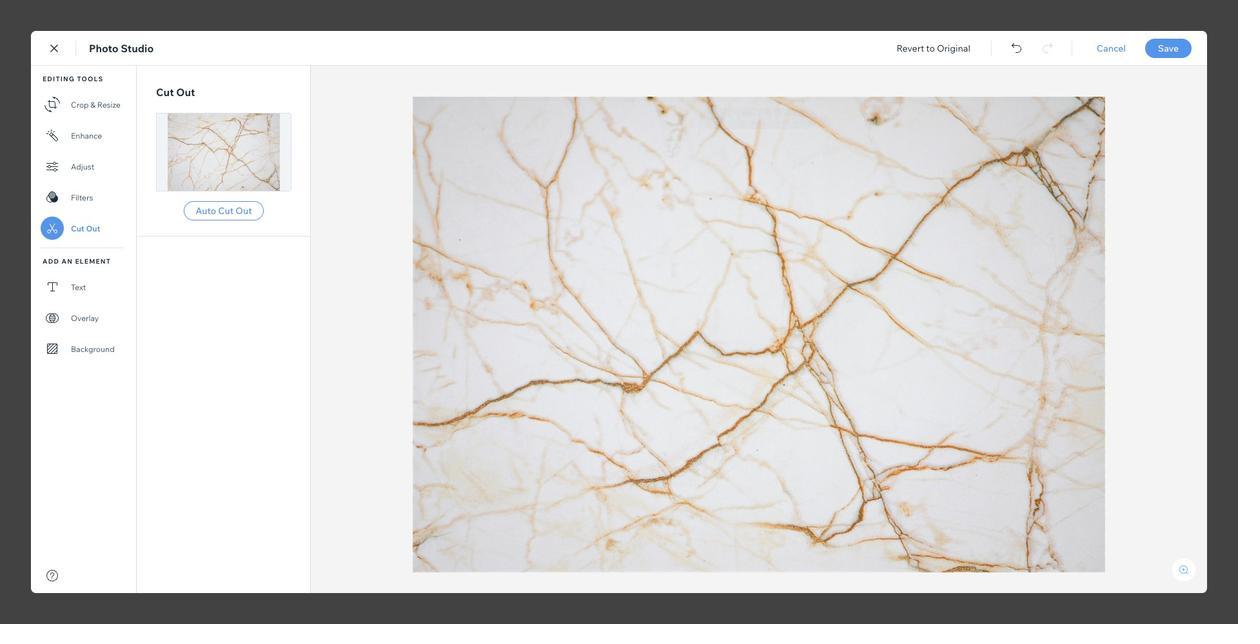 Task type: vqa. For each thing, say whether or not it's contained in the screenshot.
Note: on the bottom left of page
no



Task type: describe. For each thing, give the bounding box(es) containing it.
Add a Catchy Title text field
[[404, 119, 867, 143]]

back button
[[15, 43, 52, 54]]

add button
[[17, 81, 40, 120]]

tags
[[20, 327, 37, 337]]

preview
[[1073, 43, 1107, 55]]

save button
[[988, 43, 1040, 54]]

monetize
[[12, 381, 45, 391]]

notes
[[1184, 78, 1209, 90]]

publish
[[1144, 43, 1176, 54]]

categories button
[[9, 244, 48, 282]]

notes button
[[1161, 75, 1213, 93]]

translate
[[12, 435, 45, 445]]

menu containing add
[[0, 74, 57, 453]]

seo
[[21, 219, 37, 228]]

monetize button
[[12, 352, 45, 391]]

add
[[21, 110, 36, 120]]



Task type: locate. For each thing, give the bounding box(es) containing it.
marble te image
[[404, 211, 881, 538]]

publish button
[[1126, 38, 1194, 59]]

preview button
[[1073, 43, 1107, 55]]

back
[[31, 43, 52, 54]]

seo button
[[17, 190, 40, 228]]

save
[[1004, 43, 1025, 54]]

menu
[[0, 74, 57, 453]]

categories
[[9, 273, 48, 282]]

tags button
[[17, 298, 40, 337]]

translate button
[[12, 406, 45, 445]]

settings button
[[14, 135, 44, 174]]

settings
[[14, 164, 44, 174]]



